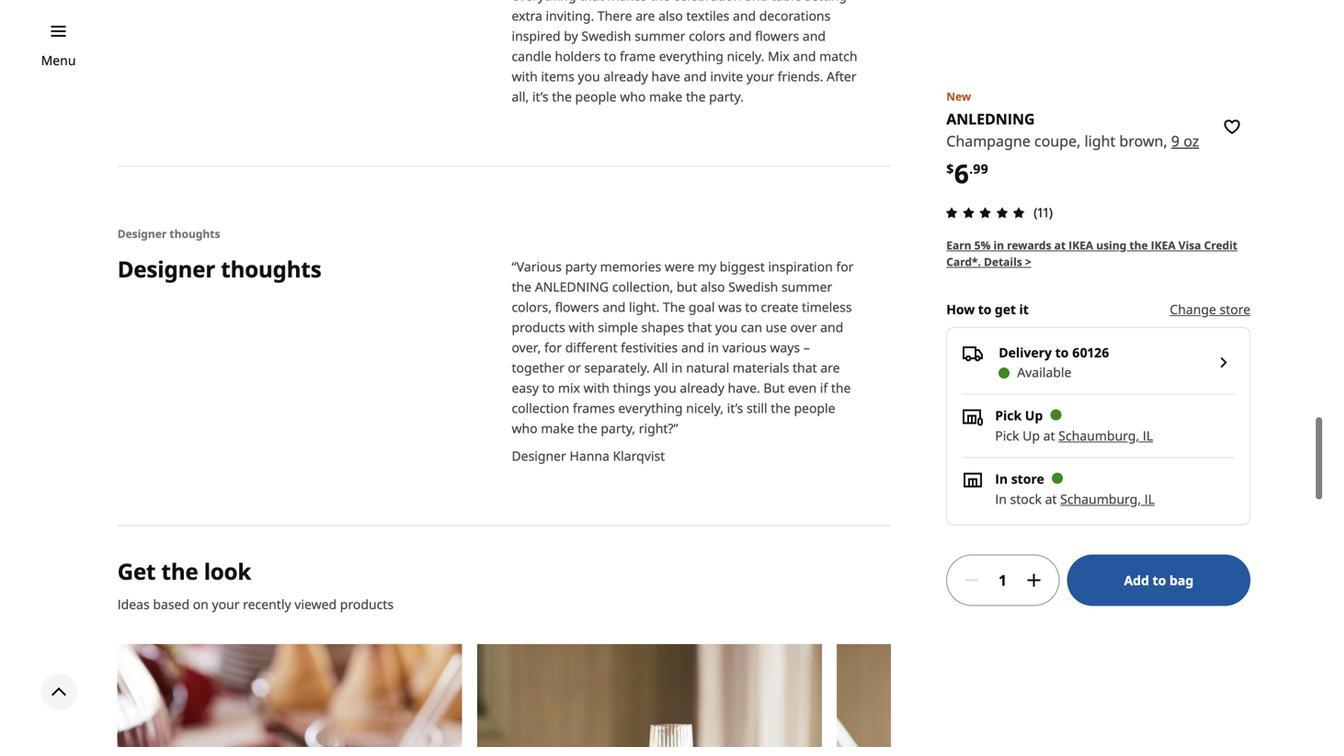 Task type: vqa. For each thing, say whether or not it's contained in the screenshot.
that
yes



Task type: locate. For each thing, give the bounding box(es) containing it.
to inside button
[[1153, 572, 1166, 590]]

store right change
[[1220, 301, 1251, 318]]

1 vertical spatial pick
[[995, 427, 1019, 445]]

1 vertical spatial with
[[584, 379, 610, 397]]

right image
[[1213, 352, 1235, 374]]

at right rewards
[[1054, 238, 1066, 253]]

–
[[804, 339, 810, 356]]

2 pick from the top
[[995, 427, 1019, 445]]

in
[[994, 238, 1004, 253], [708, 339, 719, 356], [671, 359, 683, 376]]

1 in from the top
[[995, 471, 1008, 488]]

2 horizontal spatial in
[[994, 238, 1004, 253]]

il for pick up at schaumburg, il
[[1143, 427, 1153, 445]]

1 horizontal spatial in
[[708, 339, 719, 356]]

0 horizontal spatial products
[[340, 596, 394, 614]]

store up stock
[[1011, 471, 1044, 488]]

1 horizontal spatial ikea
[[1151, 238, 1176, 253]]

earn
[[947, 238, 972, 253]]

schaumburg, for pick up at
[[1059, 427, 1140, 445]]

the
[[663, 298, 685, 316]]

my
[[698, 258, 716, 275]]

to up the available
[[1055, 344, 1069, 361]]

schaumburg, up in stock at schaumburg, il
[[1059, 427, 1140, 445]]

card*.
[[947, 254, 981, 269]]

that
[[688, 319, 712, 336], [793, 359, 817, 376]]

2 vertical spatial at
[[1045, 491, 1057, 508]]

coupe,
[[1035, 131, 1081, 151]]

at
[[1054, 238, 1066, 253], [1043, 427, 1055, 445], [1045, 491, 1057, 508]]

"various party memories were my biggest inspiration for the anledning collection, but also swedish summer colors, flowers and light. the goal was to create timeless products with simple shapes that you can use over and over, for different festivities and in various ways – together or separately. all in natural materials that are easy to mix with things you already have. but even if the collection frames everything nicely, it's still the people who make the party, right?"
[[512, 258, 854, 437]]

at for in store
[[1045, 491, 1057, 508]]

using
[[1096, 238, 1127, 253]]

0 vertical spatial up
[[1025, 407, 1043, 425]]

at up in store
[[1043, 427, 1055, 445]]

1 horizontal spatial for
[[836, 258, 854, 275]]

shapes
[[641, 319, 684, 336]]

designer hanna klarqvist
[[512, 447, 665, 465]]

designer
[[117, 226, 167, 241], [117, 254, 215, 284], [512, 447, 566, 465]]

0 vertical spatial schaumburg,
[[1059, 427, 1140, 445]]

festivities
[[621, 339, 678, 356]]

1 horizontal spatial store
[[1220, 301, 1251, 318]]

and up simple
[[603, 298, 626, 316]]

2 designer thoughts from the top
[[117, 254, 321, 284]]

schaumburg, down "pick up at schaumburg, il" group
[[1060, 491, 1141, 508]]

1 vertical spatial store
[[1011, 471, 1044, 488]]

a summery party table with a poppy tablecloth, champagne coupes, sweet cakes, poppy flowers and other decorations. image
[[477, 645, 822, 748]]

0 horizontal spatial anledning
[[535, 278, 609, 296]]

store for change store
[[1220, 301, 1251, 318]]

anledning inside anledning champagne coupe, light brown, 9 oz
[[947, 109, 1035, 129]]

0 vertical spatial thoughts
[[170, 226, 220, 241]]

you
[[715, 319, 738, 336], [654, 379, 677, 397]]

il
[[1143, 427, 1153, 445], [1145, 491, 1155, 508]]

1 pick from the top
[[995, 407, 1022, 425]]

details
[[984, 254, 1022, 269]]

1 vertical spatial thoughts
[[221, 254, 321, 284]]

with
[[569, 319, 595, 336], [584, 379, 610, 397]]

1 vertical spatial il
[[1145, 491, 1155, 508]]

in
[[995, 471, 1008, 488], [995, 491, 1007, 508]]

1 horizontal spatial and
[[681, 339, 704, 356]]

anledning up champagne
[[947, 109, 1035, 129]]

2 horizontal spatial and
[[820, 319, 844, 336]]

0 horizontal spatial ikea
[[1069, 238, 1094, 253]]

colors,
[[512, 298, 552, 316]]

at inside "earn 5% in rewards at ikea using the ikea visa credit card*. details >"
[[1054, 238, 1066, 253]]

add to bag button
[[1067, 555, 1251, 607]]

1 horizontal spatial anledning
[[947, 109, 1035, 129]]

menu
[[41, 52, 76, 69]]

you down was
[[715, 319, 738, 336]]

and down timeless
[[820, 319, 844, 336]]

in inside "earn 5% in rewards at ikea using the ikea visa credit card*. details >"
[[994, 238, 1004, 253]]

0 vertical spatial in
[[994, 238, 1004, 253]]

schaumburg, il button for pick up at
[[1059, 427, 1153, 445]]

all
[[653, 359, 668, 376]]

products right the viewed
[[340, 596, 394, 614]]

1 vertical spatial designer
[[117, 254, 215, 284]]

pick for pick up
[[995, 407, 1022, 425]]

1 vertical spatial schaumburg,
[[1060, 491, 1141, 508]]

the right using
[[1130, 238, 1148, 253]]

in left stock
[[995, 491, 1007, 508]]

1 vertical spatial schaumburg, il button
[[1060, 491, 1155, 508]]

store
[[1220, 301, 1251, 318], [1011, 471, 1044, 488]]

to left bag
[[1153, 572, 1166, 590]]

have.
[[728, 379, 760, 397]]

designer for designer
[[117, 254, 215, 284]]

delivery
[[999, 344, 1052, 361]]

in down pick up
[[995, 471, 1008, 488]]

up
[[1025, 407, 1043, 425], [1023, 427, 1040, 445]]

things
[[613, 379, 651, 397]]

get the look
[[117, 557, 251, 587]]

easy
[[512, 379, 539, 397]]

in stock at schaumburg, il
[[995, 491, 1155, 508]]

0 vertical spatial schaumburg, il button
[[1059, 427, 1153, 445]]

0 vertical spatial il
[[1143, 427, 1153, 445]]

your
[[212, 596, 240, 614]]

0 vertical spatial and
[[603, 298, 626, 316]]

change store
[[1170, 301, 1251, 318]]

up down pick up
[[1023, 427, 1040, 445]]

ikea left using
[[1069, 238, 1094, 253]]

in for in store
[[995, 471, 1008, 488]]

up for pick up
[[1025, 407, 1043, 425]]

get
[[117, 557, 156, 587]]

0 vertical spatial designer thoughts
[[117, 226, 220, 241]]

stock
[[1010, 491, 1042, 508]]

schaumburg, il button
[[1059, 427, 1153, 445], [1060, 491, 1155, 508]]

2 vertical spatial in
[[671, 359, 683, 376]]

an anledning goblet glass with a ridged pattern, holding a pink drink, strawberries and a glass straw. image
[[837, 645, 1182, 748]]

1 horizontal spatial products
[[512, 319, 565, 336]]

1 horizontal spatial thoughts
[[221, 254, 321, 284]]

for up together at left
[[544, 339, 562, 356]]

pick up at schaumburg, il
[[995, 427, 1153, 445]]

2 in from the top
[[995, 491, 1007, 508]]

0 vertical spatial store
[[1220, 301, 1251, 318]]

anledning up flowers
[[535, 278, 609, 296]]

the
[[1130, 238, 1148, 253], [512, 278, 532, 296], [831, 379, 851, 397], [771, 399, 791, 417], [578, 420, 598, 437], [161, 557, 198, 587]]

0 vertical spatial pick
[[995, 407, 1022, 425]]

1 vertical spatial and
[[820, 319, 844, 336]]

the up colors,
[[512, 278, 532, 296]]

everything
[[618, 399, 683, 417]]

pick down the available
[[995, 407, 1022, 425]]

in right 5% on the right top of the page
[[994, 238, 1004, 253]]

0 vertical spatial in
[[995, 471, 1008, 488]]

0 horizontal spatial store
[[1011, 471, 1044, 488]]

1 horizontal spatial that
[[793, 359, 817, 376]]

at for pick up
[[1043, 427, 1055, 445]]

can
[[741, 319, 762, 336]]

1 vertical spatial at
[[1043, 427, 1055, 445]]

1 vertical spatial designer thoughts
[[117, 254, 321, 284]]

store for in store
[[1011, 471, 1044, 488]]

2 vertical spatial and
[[681, 339, 704, 356]]

that down goal
[[688, 319, 712, 336]]

who
[[512, 420, 538, 437]]

based
[[153, 596, 190, 614]]

at right stock
[[1045, 491, 1057, 508]]

schaumburg, il button for in stock at
[[1060, 491, 1155, 508]]

make
[[541, 420, 574, 437]]

to left get
[[978, 301, 992, 318]]

designer thoughts
[[117, 226, 220, 241], [117, 254, 321, 284]]

0 vertical spatial anledning
[[947, 109, 1035, 129]]

0 vertical spatial at
[[1054, 238, 1066, 253]]

schaumburg, for in stock at
[[1060, 491, 1141, 508]]

goal
[[689, 298, 715, 316]]

party,
[[601, 420, 636, 437]]

0 vertical spatial with
[[569, 319, 595, 336]]

2 vertical spatial designer
[[512, 447, 566, 465]]

pick down pick up
[[995, 427, 1019, 445]]

$ 6 . 99
[[947, 156, 989, 191]]

various
[[722, 339, 767, 356]]

swedish
[[729, 278, 778, 296]]

1 vertical spatial up
[[1023, 427, 1040, 445]]

schaumburg, il button up in stock at schaumburg, il "group"
[[1059, 427, 1153, 445]]

1 vertical spatial for
[[544, 339, 562, 356]]

up for pick up at schaumburg, il
[[1023, 427, 1040, 445]]

nicely,
[[686, 399, 724, 417]]

look
[[204, 557, 251, 587]]

schaumburg, il button down "pick up at schaumburg, il" group
[[1060, 491, 1155, 508]]

products down colors,
[[512, 319, 565, 336]]

for up timeless
[[836, 258, 854, 275]]

to left mix
[[542, 379, 555, 397]]

0 vertical spatial products
[[512, 319, 565, 336]]

"various
[[512, 258, 562, 275]]

that down – on the top of page
[[793, 359, 817, 376]]

with up frames
[[584, 379, 610, 397]]

the up based
[[161, 557, 198, 587]]

change
[[1170, 301, 1216, 318]]

in up natural
[[708, 339, 719, 356]]

ikea left visa in the top right of the page
[[1151, 238, 1176, 253]]

1 vertical spatial in
[[995, 491, 1007, 508]]

you down all
[[654, 379, 677, 397]]

Quantity input value text field
[[991, 555, 1016, 607]]

and up natural
[[681, 339, 704, 356]]

0 horizontal spatial you
[[654, 379, 677, 397]]

and
[[603, 298, 626, 316], [820, 319, 844, 336], [681, 339, 704, 356]]

1 vertical spatial anledning
[[535, 278, 609, 296]]

collection,
[[612, 278, 673, 296]]

up down the available
[[1025, 407, 1043, 425]]

natural
[[686, 359, 730, 376]]

$
[[947, 160, 954, 178]]

store inside button
[[1220, 301, 1251, 318]]

products inside "various party memories were my biggest inspiration for the anledning collection, but also swedish summer colors, flowers and light. the goal was to create timeless products with simple shapes that you can use over and over, for different festivities and in various ways – together or separately. all in natural materials that are easy to mix with things you already have. but even if the collection frames everything nicely, it's still the people who make the party, right?"
[[512, 319, 565, 336]]

if
[[820, 379, 828, 397]]

0 vertical spatial you
[[715, 319, 738, 336]]

9
[[1171, 131, 1180, 151]]

in right all
[[671, 359, 683, 376]]

with down flowers
[[569, 319, 595, 336]]

separately.
[[584, 359, 650, 376]]

(11) button
[[941, 201, 1053, 224]]

inspiration
[[768, 258, 833, 275]]

1 horizontal spatial you
[[715, 319, 738, 336]]

0 vertical spatial that
[[688, 319, 712, 336]]



Task type: describe. For each thing, give the bounding box(es) containing it.
pick for pick up at schaumburg, il
[[995, 427, 1019, 445]]

right?"
[[639, 420, 678, 437]]

timeless
[[802, 298, 852, 316]]

designer for "various
[[512, 447, 566, 465]]

flowers
[[555, 298, 599, 316]]

add to bag
[[1124, 572, 1194, 590]]

in store
[[995, 471, 1044, 488]]

also
[[701, 278, 725, 296]]

recently
[[243, 596, 291, 614]]

biggest
[[720, 258, 765, 275]]

it
[[1019, 301, 1029, 318]]

6
[[954, 156, 969, 191]]

0 horizontal spatial thoughts
[[170, 226, 220, 241]]

anledning champagne coupe, light brown, 9 oz
[[947, 109, 1199, 151]]

it's
[[727, 399, 743, 417]]

summer
[[782, 278, 832, 296]]

99
[[973, 160, 989, 178]]

to for add to bag
[[1153, 572, 1166, 590]]

frames
[[573, 399, 615, 417]]

0 horizontal spatial for
[[544, 339, 562, 356]]

change store button
[[1170, 300, 1251, 320]]

create
[[761, 298, 799, 316]]

get
[[995, 301, 1016, 318]]

in stock at schaumburg, il group
[[995, 491, 1155, 508]]

0 vertical spatial for
[[836, 258, 854, 275]]

over
[[790, 319, 817, 336]]

brown,
[[1120, 131, 1168, 151]]

together
[[512, 359, 565, 376]]

pick up at schaumburg, il group
[[995, 427, 1153, 445]]

5%
[[975, 238, 991, 253]]

the right if
[[831, 379, 851, 397]]

even
[[788, 379, 817, 397]]

to up can
[[745, 298, 758, 316]]

1 vertical spatial in
[[708, 339, 719, 356]]

rewards
[[1007, 238, 1052, 253]]

party
[[565, 258, 597, 275]]

il for in stock at schaumburg, il
[[1145, 491, 1155, 508]]

materials
[[733, 359, 789, 376]]

still
[[747, 399, 768, 417]]

champagne
[[947, 131, 1031, 151]]

anledning inside "various party memories were my biggest inspiration for the anledning collection, but also swedish summer colors, flowers and light. the goal was to create timeless products with simple shapes that you can use over and over, for different festivities and in various ways – together or separately. all in natural materials that are easy to mix with things you already have. but even if the collection frames everything nicely, it's still the people who make the party, right?"
[[535, 278, 609, 296]]

the down but
[[771, 399, 791, 417]]

how to get it
[[947, 301, 1029, 318]]

bag
[[1170, 572, 1194, 590]]

but
[[764, 379, 785, 397]]

1 vertical spatial you
[[654, 379, 677, 397]]

different
[[565, 339, 618, 356]]

in for in stock at schaumburg, il
[[995, 491, 1007, 508]]

60126
[[1072, 344, 1109, 361]]

already
[[680, 379, 725, 397]]

on
[[193, 596, 209, 614]]

1 ikea from the left
[[1069, 238, 1094, 253]]

to for how to get it
[[978, 301, 992, 318]]

the inside "earn 5% in rewards at ikea using the ikea visa credit card*. details >"
[[1130, 238, 1148, 253]]

hanna
[[570, 447, 610, 465]]

available
[[1017, 364, 1072, 381]]

.
[[969, 160, 973, 178]]

pick up
[[995, 407, 1043, 425]]

1 vertical spatial that
[[793, 359, 817, 376]]

was
[[718, 298, 742, 316]]

9 oz button
[[1171, 130, 1199, 153]]

mix
[[558, 379, 580, 397]]

an anledning champagne coupe in tinted glass with a ridged pattern, holding a drink, placed on a poppy-patterned tablecloth. image
[[117, 645, 462, 748]]

are
[[821, 359, 840, 376]]

or
[[568, 359, 581, 376]]

the down frames
[[578, 420, 598, 437]]

to for delivery to 60126
[[1055, 344, 1069, 361]]

ways
[[770, 339, 800, 356]]

collection
[[512, 399, 570, 417]]

earn 5% in rewards at ikea using the ikea visa credit card*. details > button
[[947, 237, 1251, 270]]

light
[[1085, 131, 1116, 151]]

2 ikea from the left
[[1151, 238, 1176, 253]]

0 horizontal spatial and
[[603, 298, 626, 316]]

visa
[[1179, 238, 1201, 253]]

klarqvist
[[613, 447, 665, 465]]

0 vertical spatial designer
[[117, 226, 167, 241]]

0 horizontal spatial in
[[671, 359, 683, 376]]

0 horizontal spatial that
[[688, 319, 712, 336]]

1 designer thoughts from the top
[[117, 226, 220, 241]]

1 vertical spatial products
[[340, 596, 394, 614]]

menu button
[[41, 51, 76, 71]]

people
[[794, 399, 836, 417]]

review: 4.9 out of 5 stars. total reviews: 11 image
[[941, 202, 1030, 224]]

>
[[1025, 254, 1032, 269]]

were
[[665, 258, 694, 275]]

ideas
[[117, 596, 150, 614]]

but
[[677, 278, 697, 296]]

credit
[[1204, 238, 1238, 253]]

oz
[[1184, 131, 1199, 151]]

add
[[1124, 572, 1149, 590]]

over,
[[512, 339, 541, 356]]

light.
[[629, 298, 660, 316]]

how
[[947, 301, 975, 318]]

earn 5% in rewards at ikea using the ikea visa credit card*. details >
[[947, 238, 1238, 269]]

ideas based on your recently viewed products
[[117, 596, 394, 614]]

viewed
[[295, 596, 337, 614]]



